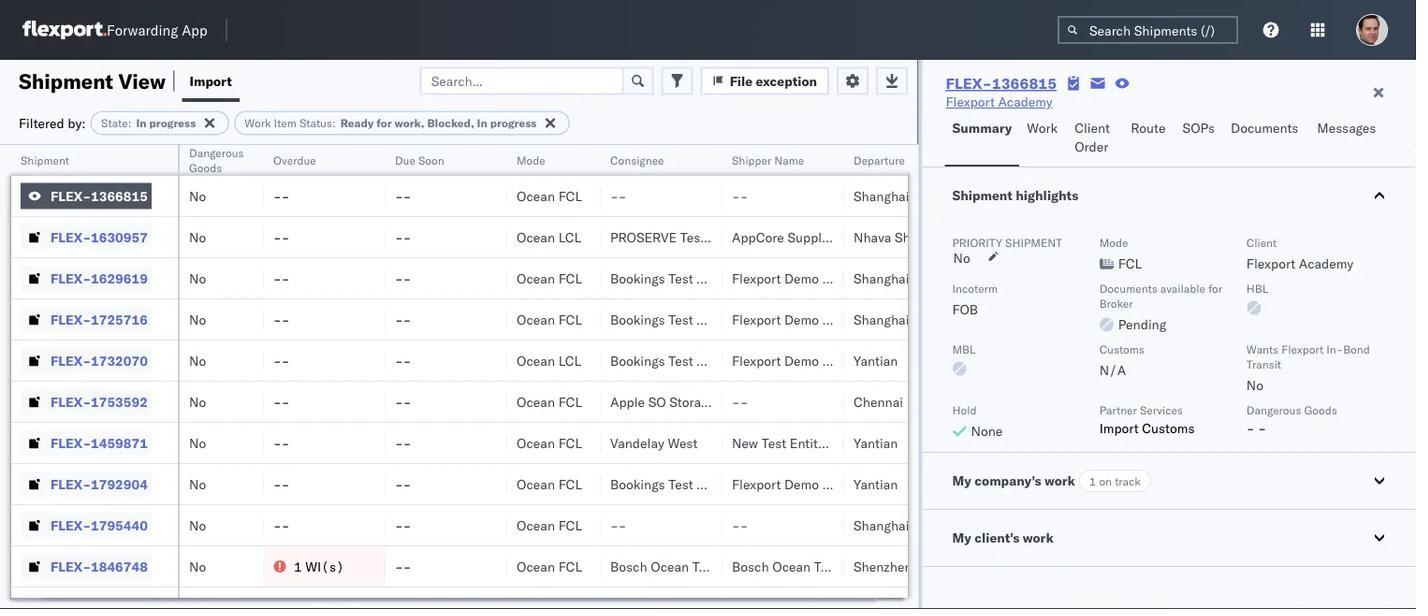Task type: vqa. For each thing, say whether or not it's contained in the screenshot.


Task type: describe. For each thing, give the bounding box(es) containing it.
1 in from the left
[[136, 116, 147, 130]]

flexport academy
[[946, 94, 1053, 110]]

flex- for flex-1366815 'button'
[[51, 188, 91, 204]]

1 bosch ocean test from the left
[[610, 559, 718, 575]]

1753592
[[91, 394, 148, 410]]

1 wi(s)
[[294, 559, 344, 575]]

flex-1630957
[[51, 229, 148, 245]]

my for my client's work
[[953, 530, 972, 546]]

partner
[[1100, 403, 1137, 417]]

bookings test consignee for flex-1725716
[[610, 311, 760, 328]]

appcore
[[732, 229, 784, 245]]

china for flex-1366815
[[917, 188, 952, 204]]

co. for 1629619
[[872, 270, 891, 287]]

fcl for flex-1846748
[[559, 559, 582, 575]]

flex- for flex-1629619 button
[[51, 270, 91, 287]]

1 on track
[[1090, 474, 1141, 488]]

flex-1630957 button
[[21, 224, 152, 250]]

no for flex-1725716
[[189, 311, 206, 328]]

ltd
[[832, 229, 851, 245]]

shipment highlights
[[953, 187, 1079, 204]]

consignee for flex-1792904
[[697, 476, 760, 493]]

goods for dangerous goods
[[189, 161, 222, 175]]

view
[[118, 68, 166, 94]]

no for flex-1792904
[[189, 476, 206, 493]]

shipper inside button
[[732, 153, 772, 167]]

on
[[1100, 474, 1112, 488]]

flex-1459871
[[51, 435, 148, 451]]

demo for 1629619
[[785, 270, 819, 287]]

work for my company's work
[[1045, 473, 1076, 489]]

no for flex-1459871
[[189, 435, 206, 451]]

ocean fcl for flex-1846748
[[517, 559, 582, 575]]

1 horizontal spatial mode
[[1100, 235, 1129, 250]]

app
[[182, 21, 208, 39]]

0 vertical spatial flex-1366815
[[946, 74, 1057, 93]]

work for my client's work
[[1023, 530, 1054, 546]]

work item status : ready for work, blocked, in progress
[[245, 116, 537, 130]]

shipper for flex-1725716
[[823, 311, 869, 328]]

1 for 1 wi(s)
[[294, 559, 302, 575]]

no inside "wants flexport in-bond transit no"
[[1247, 377, 1264, 394]]

flexport demo shipper co. for 1629619
[[732, 270, 891, 287]]

import inside button
[[190, 73, 232, 89]]

fcl for flex-1795440
[[559, 517, 582, 534]]

ocean for 1459871
[[517, 435, 555, 451]]

flex-1846748
[[51, 559, 148, 575]]

flex-1366815 button
[[21, 183, 152, 209]]

sops button
[[1176, 111, 1224, 167]]

co. for 1732070
[[872, 353, 891, 369]]

port
[[908, 153, 929, 167]]

shipper name
[[732, 153, 804, 167]]

dangerous for dangerous goods - -
[[1247, 403, 1302, 417]]

shanghai, china for flex-1725716
[[854, 311, 952, 328]]

flexport demo shipper co. for 1725716
[[732, 311, 891, 328]]

ocean lcl for bookings test consignee
[[517, 353, 582, 369]]

Search... text field
[[420, 67, 624, 95]]

supply
[[788, 229, 829, 245]]

fob
[[953, 302, 979, 318]]

client for order
[[1075, 120, 1110, 136]]

1630957
[[91, 229, 148, 245]]

consignee for flex-1629619
[[697, 270, 760, 287]]

fcl for flex-1629619
[[559, 270, 582, 287]]

no down priority
[[954, 250, 971, 266]]

yantian for flex-1459871
[[854, 435, 898, 451]]

china for flex-1725716
[[917, 311, 952, 328]]

flex- for flex-1795440 'button'
[[51, 517, 91, 534]]

name
[[775, 153, 804, 167]]

route
[[1131, 120, 1166, 136]]

flex-1795440
[[51, 517, 148, 534]]

no for flex-1366815
[[189, 188, 206, 204]]

fcl for flex-1366815
[[559, 188, 582, 204]]

china for flex-1795440
[[917, 517, 952, 534]]

Search Shipments (/) text field
[[1058, 16, 1239, 44]]

shipment highlights button
[[923, 168, 1417, 224]]

due
[[395, 153, 416, 167]]

vandelay
[[610, 435, 665, 451]]

hold
[[953, 403, 977, 417]]

lcl for proserve
[[559, 229, 582, 245]]

nhava sheva, india
[[854, 229, 968, 245]]

shipper for flex-1629619
[[823, 270, 869, 287]]

flexport. image
[[22, 21, 107, 39]]

1459871
[[91, 435, 148, 451]]

services
[[1140, 403, 1183, 417]]

yantian for flex-1732070
[[854, 353, 898, 369]]

departure port button
[[845, 149, 948, 168]]

1792904
[[91, 476, 148, 493]]

shanghai, for flex-1629619
[[854, 270, 914, 287]]

flex-1725716
[[51, 311, 148, 328]]

mbl
[[953, 342, 976, 356]]

import inside partner services import customs
[[1100, 420, 1139, 437]]

my for my company's work
[[953, 473, 972, 489]]

client flexport academy incoterm fob
[[953, 235, 1354, 318]]

documents for documents available for broker
[[1100, 281, 1158, 295]]

shipment for shipment
[[21, 153, 69, 167]]

flex-1846748 button
[[21, 554, 152, 580]]

broker
[[1100, 296, 1133, 310]]

flex-1753592
[[51, 394, 148, 410]]

ocean fcl for flex-1792904
[[517, 476, 582, 493]]

ocean for 1725716
[[517, 311, 555, 328]]

bookings test consignee for flex-1732070
[[610, 353, 760, 369]]

0 horizontal spatial for
[[377, 116, 392, 130]]

no for flex-1795440
[[189, 517, 206, 534]]

track
[[1115, 474, 1141, 488]]

shipment for shipment highlights
[[953, 187, 1013, 204]]

fcl for flex-1792904
[[559, 476, 582, 493]]

proserve test account
[[610, 229, 758, 245]]

customs n/a
[[1100, 342, 1145, 379]]

partner services import customs
[[1100, 403, 1195, 437]]

flex- for 'flex-1459871' button
[[51, 435, 91, 451]]

appcore supply ltd
[[732, 229, 851, 245]]

flex- up flexport academy
[[946, 74, 992, 93]]

forwarding app
[[107, 21, 208, 39]]

my client's work button
[[923, 510, 1417, 566]]

flex-1753592 button
[[21, 389, 152, 415]]

flex- for the flex-1630957 button
[[51, 229, 91, 245]]

state
[[101, 116, 128, 130]]

documents button
[[1224, 111, 1310, 167]]

work for work item status : ready for work, blocked, in progress
[[245, 116, 271, 130]]

flex-1792904
[[51, 476, 148, 493]]

ocean fcl for flex-1629619
[[517, 270, 582, 287]]

departure port
[[854, 153, 929, 167]]

shipment view
[[19, 68, 166, 94]]

hbl
[[1247, 281, 1269, 295]]

bond
[[1344, 342, 1371, 356]]

messages
[[1318, 120, 1377, 136]]

resize handle column header for shipment
[[155, 145, 178, 610]]

consignee for flex-1725716
[[697, 311, 760, 328]]

wants flexport in-bond transit no
[[1247, 342, 1371, 394]]

china for flex-1846748
[[920, 559, 955, 575]]

resize handle column header for shipper name
[[822, 145, 845, 610]]

shipment
[[1006, 235, 1063, 250]]

demo for 1792904
[[785, 476, 819, 493]]

flex-1792904 button
[[21, 471, 152, 498]]

ocean for 1629619
[[517, 270, 555, 287]]

use)
[[779, 394, 812, 410]]

shanghai, for flex-1366815
[[854, 188, 914, 204]]

in-
[[1327, 342, 1344, 356]]

flex-1629619 button
[[21, 265, 152, 292]]

bookings for flex-1732070
[[610, 353, 665, 369]]

bookings test consignee for flex-1792904
[[610, 476, 760, 493]]

1795440
[[91, 517, 148, 534]]

ocean fcl for flex-1366815
[[517, 188, 582, 204]]

consignee button
[[601, 149, 704, 168]]

documents available for broker
[[1100, 281, 1223, 310]]

flex-1725716 button
[[21, 307, 152, 333]]

2 in from the left
[[477, 116, 488, 130]]

flex-1795440 button
[[21, 513, 152, 539]]

1 bosch from the left
[[610, 559, 648, 575]]

resize handle column header for consignee
[[700, 145, 723, 610]]



Task type: locate. For each thing, give the bounding box(es) containing it.
ocean for 1846748
[[517, 559, 555, 575]]

import button
[[182, 60, 239, 102]]

ocean fcl for flex-1753592
[[517, 394, 582, 410]]

flex- for the 'flex-1753592' button
[[51, 394, 91, 410]]

1 my from the top
[[953, 473, 972, 489]]

1 horizontal spatial flex-1366815
[[946, 74, 1057, 93]]

1 vertical spatial mode
[[1100, 235, 1129, 250]]

flex- for flex-1846748 button
[[51, 559, 91, 575]]

shipment up priority
[[953, 187, 1013, 204]]

storage
[[670, 394, 715, 410]]

shanghai, for flex-1725716
[[854, 311, 914, 328]]

8 ocean fcl from the top
[[517, 559, 582, 575]]

0 vertical spatial 1
[[1090, 474, 1097, 488]]

company's
[[975, 473, 1042, 489]]

filtered by:
[[19, 115, 86, 131]]

shanghai, china for flex-1366815
[[854, 188, 952, 204]]

file
[[730, 73, 753, 89]]

5 ocean fcl from the top
[[517, 435, 582, 451]]

2 bookings from the top
[[610, 311, 665, 328]]

flex- for "flex-1725716" button
[[51, 311, 91, 328]]

no for flex-1630957
[[189, 229, 206, 245]]

shipper name button
[[723, 149, 826, 168]]

mode down search... text field at top
[[517, 153, 546, 167]]

1 horizontal spatial :
[[332, 116, 336, 130]]

2 bookings test consignee from the top
[[610, 311, 760, 328]]

0 horizontal spatial documents
[[1100, 281, 1158, 295]]

academy up in-
[[1299, 256, 1354, 272]]

1 lcl from the top
[[559, 229, 582, 245]]

work down flexport academy link
[[1027, 120, 1058, 136]]

2 co. from the top
[[872, 311, 891, 328]]

flex- for flex-1792904 button
[[51, 476, 91, 493]]

flex- down flex-1732070 button
[[51, 394, 91, 410]]

1 vertical spatial customs
[[1143, 420, 1195, 437]]

import down partner
[[1100, 420, 1139, 437]]

route button
[[1124, 111, 1176, 167]]

shipper
[[732, 153, 772, 167], [823, 270, 869, 287], [823, 311, 869, 328], [823, 353, 869, 369], [823, 476, 869, 493]]

no right 1753592
[[189, 394, 206, 410]]

flexport academy link
[[946, 93, 1053, 111]]

nhava
[[854, 229, 892, 245]]

bookings test consignee for flex-1629619
[[610, 270, 760, 287]]

not
[[749, 394, 775, 410]]

mode up broker
[[1100, 235, 1129, 250]]

dangerous for dangerous goods
[[189, 146, 244, 160]]

2 : from the left
[[332, 116, 336, 130]]

academy inside client flexport academy incoterm fob
[[1299, 256, 1354, 272]]

0 vertical spatial ocean lcl
[[517, 229, 582, 245]]

1 bookings from the top
[[610, 270, 665, 287]]

0 horizontal spatial import
[[190, 73, 232, 89]]

flexport
[[946, 94, 995, 110], [1247, 256, 1296, 272], [732, 270, 781, 287], [732, 311, 781, 328], [1282, 342, 1324, 356], [732, 353, 781, 369], [732, 476, 781, 493]]

my inside button
[[953, 530, 972, 546]]

3 shanghai, from the top
[[854, 311, 914, 328]]

no down transit
[[1247, 377, 1264, 394]]

demo
[[785, 270, 819, 287], [785, 311, 819, 328], [785, 353, 819, 369], [785, 476, 819, 493]]

4 demo from the top
[[785, 476, 819, 493]]

filtered
[[19, 115, 64, 131]]

flex-1366815 inside 'button'
[[51, 188, 148, 204]]

1 vertical spatial 1
[[294, 559, 302, 575]]

no for flex-1846748
[[189, 559, 206, 575]]

academy down flex-1366815 link
[[999, 94, 1053, 110]]

5 resize handle column header from the left
[[579, 145, 601, 610]]

1 ocean fcl from the top
[[517, 188, 582, 204]]

2 bosch ocean test from the left
[[732, 559, 839, 575]]

work left item
[[245, 116, 271, 130]]

progress
[[149, 116, 196, 130], [490, 116, 537, 130]]

shanghai, china left fob
[[854, 311, 952, 328]]

priority shipment
[[953, 235, 1063, 250]]

customs up n/a at the bottom right
[[1100, 342, 1145, 356]]

lcl for bookings
[[559, 353, 582, 369]]

for left work,
[[377, 116, 392, 130]]

0 vertical spatial mode
[[517, 153, 546, 167]]

flex-1732070
[[51, 353, 148, 369]]

dangerous down transit
[[1247, 403, 1302, 417]]

0 vertical spatial client
[[1075, 120, 1110, 136]]

2 flexport demo shipper co. from the top
[[732, 311, 891, 328]]

by:
[[68, 115, 86, 131]]

wants
[[1247, 342, 1279, 356]]

sops
[[1183, 120, 1215, 136]]

co. for 1792904
[[872, 476, 891, 493]]

0 vertical spatial work
[[1045, 473, 1076, 489]]

ready
[[341, 116, 374, 130]]

blocked,
[[427, 116, 474, 130]]

flex- down the 'flex-1753592' button
[[51, 435, 91, 451]]

flex-1366815 down shipment button in the top left of the page
[[51, 188, 148, 204]]

1 vertical spatial yantian
[[854, 435, 898, 451]]

china up shenzhen, china
[[917, 517, 952, 534]]

shanghai, down departure on the top right of the page
[[854, 188, 914, 204]]

0 vertical spatial lcl
[[559, 229, 582, 245]]

demo for 1725716
[[785, 311, 819, 328]]

2 vertical spatial yantian
[[854, 476, 898, 493]]

shanghai, for flex-1795440
[[854, 517, 914, 534]]

no right 1630957
[[189, 229, 206, 245]]

work left on
[[1045, 473, 1076, 489]]

flex-1366815
[[946, 74, 1057, 93], [51, 188, 148, 204]]

shenzhen, china
[[854, 559, 955, 575]]

1 horizontal spatial work
[[1027, 120, 1058, 136]]

0 horizontal spatial :
[[128, 116, 131, 130]]

ocean fcl for flex-1795440
[[517, 517, 582, 534]]

3 co. from the top
[[872, 353, 891, 369]]

china
[[917, 188, 952, 204], [917, 270, 952, 287], [917, 311, 952, 328], [917, 517, 952, 534], [920, 559, 955, 575]]

overdue
[[273, 153, 316, 167]]

2 yantian from the top
[[854, 435, 898, 451]]

mode inside button
[[517, 153, 546, 167]]

flex- down flex-1629619 button
[[51, 311, 91, 328]]

documents up broker
[[1100, 281, 1158, 295]]

for right available
[[1209, 281, 1223, 295]]

ocean for 1792904
[[517, 476, 555, 493]]

my company's work
[[953, 473, 1076, 489]]

1 horizontal spatial in
[[477, 116, 488, 130]]

flex- inside 'button'
[[51, 517, 91, 534]]

2 ocean fcl from the top
[[517, 270, 582, 287]]

1 vertical spatial documents
[[1100, 281, 1158, 295]]

work right 'client's'
[[1023, 530, 1054, 546]]

flex-1732070 button
[[21, 348, 152, 374]]

1 vertical spatial 1366815
[[91, 188, 148, 204]]

new test entity 2
[[732, 435, 837, 451]]

shanghai, china down departure port on the right of page
[[854, 188, 952, 204]]

file exception
[[730, 73, 817, 89]]

0 horizontal spatial 1366815
[[91, 188, 148, 204]]

mode button
[[507, 149, 582, 168]]

shanghai, china for flex-1795440
[[854, 517, 952, 534]]

chennai
[[854, 394, 903, 410]]

documents inside the 'documents available for broker'
[[1100, 281, 1158, 295]]

no down dangerous goods
[[189, 188, 206, 204]]

4 co. from the top
[[872, 476, 891, 493]]

apple so storage (do not use)
[[610, 394, 812, 410]]

entity
[[790, 435, 825, 451]]

1 horizontal spatial documents
[[1231, 120, 1299, 136]]

goods inside dangerous goods - -
[[1305, 403, 1338, 417]]

no right 1732070 in the left bottom of the page
[[189, 353, 206, 369]]

ocean for 1732070
[[517, 353, 555, 369]]

1 vertical spatial dangerous
[[1247, 403, 1302, 417]]

no right 1795440
[[189, 517, 206, 534]]

1 left on
[[1090, 474, 1097, 488]]

west
[[668, 435, 698, 451]]

shanghai, china down nhava sheva, india
[[854, 270, 952, 287]]

pending
[[1119, 316, 1167, 333]]

1 horizontal spatial dangerous
[[1247, 403, 1302, 417]]

2 shanghai, from the top
[[854, 270, 914, 287]]

for inside the 'documents available for broker'
[[1209, 281, 1223, 295]]

goods down state : in progress
[[189, 161, 222, 175]]

transit
[[1247, 357, 1282, 371]]

flexport inside client flexport academy incoterm fob
[[1247, 256, 1296, 272]]

0 vertical spatial customs
[[1100, 342, 1145, 356]]

flex- down the flex-1630957 button
[[51, 270, 91, 287]]

priority
[[953, 235, 1003, 250]]

4 bookings test consignee from the top
[[610, 476, 760, 493]]

shanghai, left fob
[[854, 311, 914, 328]]

1 vertical spatial my
[[953, 530, 972, 546]]

status
[[300, 116, 332, 130]]

bookings for flex-1629619
[[610, 270, 665, 287]]

0 horizontal spatial work
[[245, 116, 271, 130]]

no right 1846748
[[189, 559, 206, 575]]

0 horizontal spatial goods
[[189, 161, 222, 175]]

1 co. from the top
[[872, 270, 891, 287]]

1 vertical spatial academy
[[1299, 256, 1354, 272]]

1366815 up 1630957
[[91, 188, 148, 204]]

documents inside button
[[1231, 120, 1299, 136]]

1 flexport demo shipper co. from the top
[[732, 270, 891, 287]]

0 horizontal spatial in
[[136, 116, 147, 130]]

n/a
[[1100, 362, 1127, 379]]

fcl for flex-1459871
[[559, 435, 582, 451]]

yantian for flex-1792904
[[854, 476, 898, 493]]

sheva,
[[895, 229, 935, 245]]

2 ocean lcl from the top
[[517, 353, 582, 369]]

order
[[1075, 139, 1109, 155]]

: down view
[[128, 116, 131, 130]]

1629619
[[91, 270, 148, 287]]

0 horizontal spatial client
[[1075, 120, 1110, 136]]

1732070
[[91, 353, 148, 369]]

shipment for shipment view
[[19, 68, 113, 94]]

1 shanghai, china from the top
[[854, 188, 952, 204]]

ocean for 1753592
[[517, 394, 555, 410]]

incoterm
[[953, 281, 998, 295]]

0 vertical spatial for
[[377, 116, 392, 130]]

progress down view
[[149, 116, 196, 130]]

3 bookings test consignee from the top
[[610, 353, 760, 369]]

so
[[649, 394, 666, 410]]

ocean for 1366815
[[517, 188, 555, 204]]

0 vertical spatial import
[[190, 73, 232, 89]]

in right blocked,
[[477, 116, 488, 130]]

flex- down shipment button in the top left of the page
[[51, 188, 91, 204]]

1 horizontal spatial import
[[1100, 420, 1139, 437]]

2 my from the top
[[953, 530, 972, 546]]

shanghai, china for flex-1629619
[[854, 270, 952, 287]]

resize handle column header
[[155, 145, 178, 610], [242, 145, 264, 610], [363, 145, 386, 610], [485, 145, 507, 610], [579, 145, 601, 610], [700, 145, 723, 610], [822, 145, 845, 610]]

shanghai, up shenzhen,
[[854, 517, 914, 534]]

1 horizontal spatial bosch
[[732, 559, 769, 575]]

soon
[[419, 153, 444, 167]]

resize handle column header for mode
[[579, 145, 601, 610]]

ocean fcl for flex-1725716
[[517, 311, 582, 328]]

my left 'client's'
[[953, 530, 972, 546]]

1 vertical spatial import
[[1100, 420, 1139, 437]]

1 progress from the left
[[149, 116, 196, 130]]

3 shanghai, china from the top
[[854, 311, 952, 328]]

summary
[[953, 120, 1012, 136]]

0 horizontal spatial bosch
[[610, 559, 648, 575]]

academy
[[999, 94, 1053, 110], [1299, 256, 1354, 272]]

ocean lcl for proserve test account
[[517, 229, 582, 245]]

my left the company's
[[953, 473, 972, 489]]

2 lcl from the top
[[559, 353, 582, 369]]

dangerous down import button
[[189, 146, 244, 160]]

fcl for flex-1725716
[[559, 311, 582, 328]]

fcl
[[559, 188, 582, 204], [1119, 256, 1142, 272], [559, 270, 582, 287], [559, 311, 582, 328], [559, 394, 582, 410], [559, 435, 582, 451], [559, 476, 582, 493], [559, 517, 582, 534], [559, 559, 582, 575]]

1366815 up flexport academy
[[992, 74, 1057, 93]]

my
[[953, 473, 972, 489], [953, 530, 972, 546]]

0 vertical spatial academy
[[999, 94, 1053, 110]]

flexport inside flexport academy link
[[946, 94, 995, 110]]

co. for 1725716
[[872, 311, 891, 328]]

flex-1459871 button
[[21, 430, 152, 456]]

no for flex-1732070
[[189, 353, 206, 369]]

2 progress from the left
[[490, 116, 537, 130]]

3 resize handle column header from the left
[[363, 145, 386, 610]]

customs inside partner services import customs
[[1143, 420, 1195, 437]]

4 shanghai, china from the top
[[854, 517, 952, 534]]

bookings for flex-1725716
[[610, 311, 665, 328]]

no for flex-1753592
[[189, 394, 206, 410]]

shipper for flex-1792904
[[823, 476, 869, 493]]

1 vertical spatial work
[[1023, 530, 1054, 546]]

bookings for flex-1792904
[[610, 476, 665, 493]]

6 ocean fcl from the top
[[517, 476, 582, 493]]

1 : from the left
[[128, 116, 131, 130]]

work inside button
[[1027, 120, 1058, 136]]

1 resize handle column header from the left
[[155, 145, 178, 610]]

client inside "button"
[[1075, 120, 1110, 136]]

goods down "wants flexport in-bond transit no"
[[1305, 403, 1338, 417]]

1366815 inside 'button'
[[91, 188, 148, 204]]

no right '1725716'
[[189, 311, 206, 328]]

flex-1366815 link
[[946, 74, 1057, 93]]

ocean fcl for flex-1459871
[[517, 435, 582, 451]]

2
[[828, 435, 837, 451]]

3 bookings from the top
[[610, 353, 665, 369]]

resize handle column header for dangerous goods
[[242, 145, 264, 610]]

flexport inside "wants flexport in-bond transit no"
[[1282, 342, 1324, 356]]

0 vertical spatial dangerous
[[189, 146, 244, 160]]

customs down services
[[1143, 420, 1195, 437]]

:
[[128, 116, 131, 130], [332, 116, 336, 130]]

dangerous inside button
[[189, 146, 244, 160]]

no for flex-1629619
[[189, 270, 206, 287]]

item
[[274, 116, 297, 130]]

2 resize handle column header from the left
[[242, 145, 264, 610]]

work for work
[[1027, 120, 1058, 136]]

0 horizontal spatial flex-1366815
[[51, 188, 148, 204]]

flex- inside 'button'
[[51, 188, 91, 204]]

client inside client flexport academy incoterm fob
[[1247, 235, 1277, 250]]

flex- for flex-1732070 button
[[51, 353, 91, 369]]

goods inside dangerous goods
[[189, 161, 222, 175]]

1 horizontal spatial for
[[1209, 281, 1223, 295]]

1 bookings test consignee from the top
[[610, 270, 760, 287]]

0 horizontal spatial bosch ocean test
[[610, 559, 718, 575]]

flex-1629619
[[51, 270, 148, 287]]

flex- down 'flex-1459871' button
[[51, 476, 91, 493]]

ocean for 1795440
[[517, 517, 555, 534]]

china down port
[[917, 188, 952, 204]]

shipment up the by:
[[19, 68, 113, 94]]

1 horizontal spatial 1
[[1090, 474, 1097, 488]]

highlights
[[1016, 187, 1079, 204]]

shanghai, china up shenzhen, china
[[854, 517, 952, 534]]

0 vertical spatial 1366815
[[992, 74, 1057, 93]]

1 vertical spatial flex-1366815
[[51, 188, 148, 204]]

forwarding app link
[[22, 21, 208, 39]]

ocean
[[517, 188, 555, 204], [517, 229, 555, 245], [517, 270, 555, 287], [517, 311, 555, 328], [517, 353, 555, 369], [517, 394, 555, 410], [517, 435, 555, 451], [517, 476, 555, 493], [517, 517, 555, 534], [517, 559, 555, 575], [651, 559, 689, 575], [773, 559, 811, 575]]

fcl for flex-1753592
[[559, 394, 582, 410]]

2 demo from the top
[[785, 311, 819, 328]]

proserve
[[610, 229, 677, 245]]

1 vertical spatial lcl
[[559, 353, 582, 369]]

in
[[136, 116, 147, 130], [477, 116, 488, 130]]

consignee inside button
[[610, 153, 664, 167]]

2 bosch from the left
[[732, 559, 769, 575]]

client for flexport
[[1247, 235, 1277, 250]]

client up order at the right top of the page
[[1075, 120, 1110, 136]]

work inside my client's work button
[[1023, 530, 1054, 546]]

no right 1792904
[[189, 476, 206, 493]]

documents right sops
[[1231, 120, 1299, 136]]

new
[[732, 435, 759, 451]]

lcl
[[559, 229, 582, 245], [559, 353, 582, 369]]

no right 1629619
[[189, 270, 206, 287]]

india
[[938, 229, 968, 245]]

documents for documents
[[1231, 120, 1299, 136]]

1 horizontal spatial bosch ocean test
[[732, 559, 839, 575]]

1 horizontal spatial progress
[[490, 116, 537, 130]]

apple
[[610, 394, 645, 410]]

1 for 1 on track
[[1090, 474, 1097, 488]]

4 ocean fcl from the top
[[517, 394, 582, 410]]

1 vertical spatial for
[[1209, 281, 1223, 295]]

0 horizontal spatial 1
[[294, 559, 302, 575]]

1 horizontal spatial goods
[[1305, 403, 1338, 417]]

1 horizontal spatial academy
[[1299, 256, 1354, 272]]

1 horizontal spatial 1366815
[[992, 74, 1057, 93]]

4 flexport demo shipper co. from the top
[[732, 476, 891, 493]]

1 demo from the top
[[785, 270, 819, 287]]

none
[[971, 423, 1003, 440]]

due soon
[[395, 153, 444, 167]]

0 vertical spatial yantian
[[854, 353, 898, 369]]

1 vertical spatial client
[[1247, 235, 1277, 250]]

7 ocean fcl from the top
[[517, 517, 582, 534]]

3 flexport demo shipper co. from the top
[[732, 353, 891, 369]]

0 vertical spatial shipment
[[19, 68, 113, 94]]

shipment down the filtered
[[21, 153, 69, 167]]

flex- down "flex-1725716" button
[[51, 353, 91, 369]]

dangerous inside dangerous goods - -
[[1247, 403, 1302, 417]]

1 vertical spatial ocean lcl
[[517, 353, 582, 369]]

1 ocean lcl from the top
[[517, 229, 582, 245]]

1 left wi(s)
[[294, 559, 302, 575]]

consignee for flex-1732070
[[697, 353, 760, 369]]

no
[[189, 188, 206, 204], [189, 229, 206, 245], [954, 250, 971, 266], [189, 270, 206, 287], [189, 311, 206, 328], [189, 353, 206, 369], [1247, 377, 1264, 394], [189, 394, 206, 410], [189, 435, 206, 451], [189, 476, 206, 493], [189, 517, 206, 534], [189, 559, 206, 575]]

6 resize handle column header from the left
[[700, 145, 723, 610]]

import down app
[[190, 73, 232, 89]]

available
[[1161, 281, 1206, 295]]

0 vertical spatial my
[[953, 473, 972, 489]]

7 resize handle column header from the left
[[822, 145, 845, 610]]

flexport demo shipper co. for 1792904
[[732, 476, 891, 493]]

2 shanghai, china from the top
[[854, 270, 952, 287]]

ocean for 1630957
[[517, 229, 555, 245]]

3 yantian from the top
[[854, 476, 898, 493]]

0 horizontal spatial progress
[[149, 116, 196, 130]]

flex- down flex-1366815 'button'
[[51, 229, 91, 245]]

3 demo from the top
[[785, 353, 819, 369]]

4 shanghai, from the top
[[854, 517, 914, 534]]

4 resize handle column header from the left
[[485, 145, 507, 610]]

1 horizontal spatial client
[[1247, 235, 1277, 250]]

bosch
[[610, 559, 648, 575], [732, 559, 769, 575]]

0 horizontal spatial dangerous
[[189, 146, 244, 160]]

in right the state
[[136, 116, 147, 130]]

shanghai, down nhava
[[854, 270, 914, 287]]

flexport demo shipper co. for 1732070
[[732, 353, 891, 369]]

departure
[[854, 153, 905, 167]]

flex- down flex-1792904 button
[[51, 517, 91, 534]]

1 shanghai, from the top
[[854, 188, 914, 204]]

0 vertical spatial documents
[[1231, 120, 1299, 136]]

0 horizontal spatial academy
[[999, 94, 1053, 110]]

3 ocean fcl from the top
[[517, 311, 582, 328]]

my client's work
[[953, 530, 1054, 546]]

1 yantian from the top
[[854, 353, 898, 369]]

china left fob
[[917, 311, 952, 328]]

0 horizontal spatial mode
[[517, 153, 546, 167]]

0 vertical spatial goods
[[189, 161, 222, 175]]

: left the ready
[[332, 116, 336, 130]]

bookings test consignee
[[610, 270, 760, 287], [610, 311, 760, 328], [610, 353, 760, 369], [610, 476, 760, 493]]

4 bookings from the top
[[610, 476, 665, 493]]

flex-
[[946, 74, 992, 93], [51, 188, 91, 204], [51, 229, 91, 245], [51, 270, 91, 287], [51, 311, 91, 328], [51, 353, 91, 369], [51, 394, 91, 410], [51, 435, 91, 451], [51, 476, 91, 493], [51, 517, 91, 534], [51, 559, 91, 575]]

1
[[1090, 474, 1097, 488], [294, 559, 302, 575]]

progress down search... text field at top
[[490, 116, 537, 130]]

china right shenzhen,
[[920, 559, 955, 575]]

1 vertical spatial shipment
[[21, 153, 69, 167]]

1725716
[[91, 311, 148, 328]]

no right 1459871
[[189, 435, 206, 451]]

china for flex-1629619
[[917, 270, 952, 287]]

flex- down flex-1795440 'button'
[[51, 559, 91, 575]]

client up hbl
[[1247, 235, 1277, 250]]

2 vertical spatial shipment
[[953, 187, 1013, 204]]

china left incoterm
[[917, 270, 952, 287]]

1 vertical spatial goods
[[1305, 403, 1338, 417]]

demo for 1732070
[[785, 353, 819, 369]]

flex-1366815 up flexport academy
[[946, 74, 1057, 93]]



